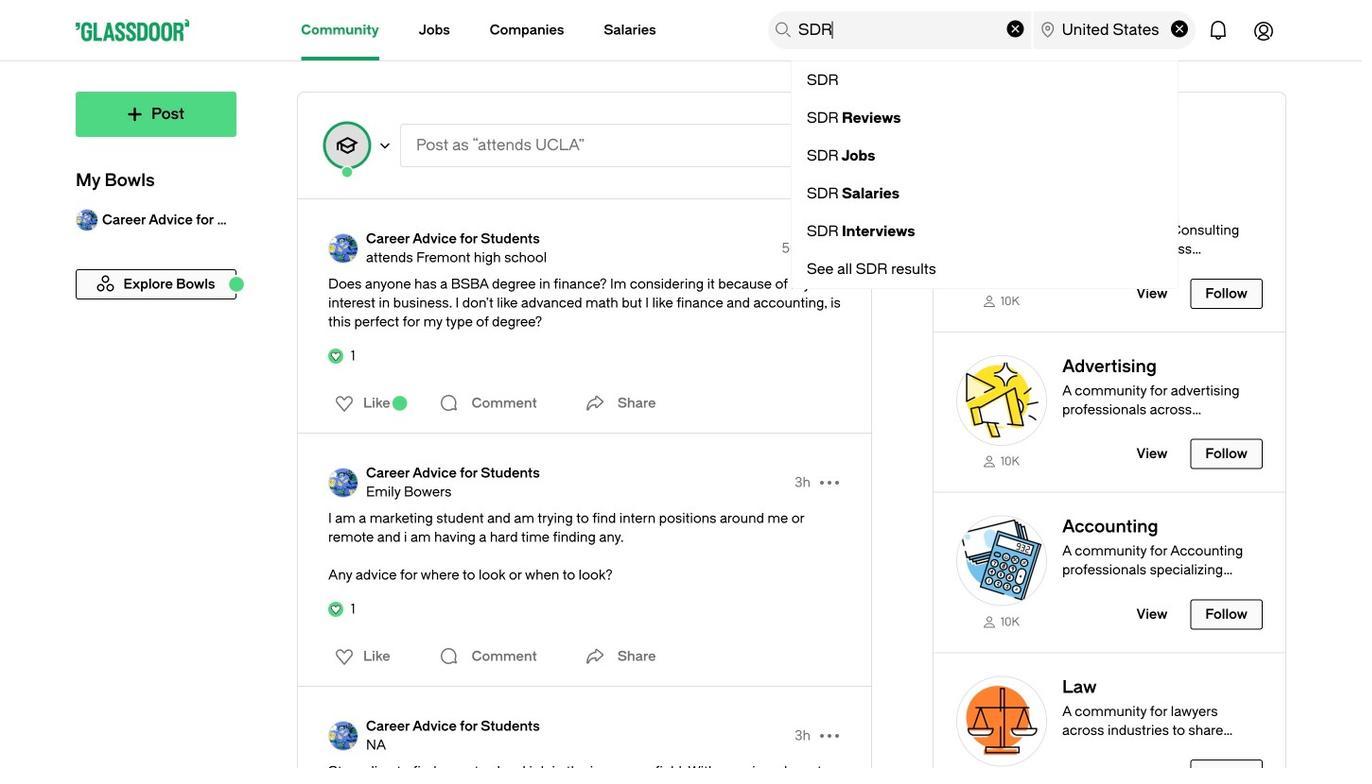 Task type: vqa. For each thing, say whether or not it's contained in the screenshot.
image for post author
yes



Task type: locate. For each thing, give the bounding box(es) containing it.
more actions image
[[814, 468, 845, 498]]

1 vertical spatial rections list menu
[[323, 642, 396, 673]]

2 image for post author image from the top
[[328, 468, 358, 498]]

lottie animation container image
[[1196, 8, 1241, 53], [1241, 8, 1286, 53]]

3 image for post author image from the top
[[328, 722, 358, 752]]

toogle identity image
[[324, 123, 370, 168]]

0 vertical spatial image for post author image
[[328, 234, 358, 264]]

rections list menu
[[323, 389, 396, 419], [323, 642, 396, 673]]

2 rections list menu from the top
[[323, 642, 396, 673]]

image for bowl image
[[956, 195, 1047, 286], [956, 355, 1047, 446], [956, 516, 1047, 607], [956, 677, 1047, 767]]

Location text field
[[1054, 11, 1165, 49]]

1 vertical spatial image for post author image
[[328, 468, 358, 498]]

lottie animation container image
[[225, 0, 303, 60], [225, 0, 303, 60], [1196, 8, 1241, 53], [1241, 8, 1286, 53], [778, 21, 796, 40], [778, 21, 796, 40]]

1 image for post author image from the top
[[328, 234, 358, 264]]

more actions image
[[814, 722, 845, 752]]

2 vertical spatial image for post author image
[[328, 722, 358, 752]]

Search text field
[[791, 11, 1001, 49]]

image for post author image
[[328, 234, 358, 264], [328, 468, 358, 498], [328, 722, 358, 752]]

4 image for bowl image from the top
[[956, 677, 1047, 767]]

0 vertical spatial rections list menu
[[323, 389, 396, 419]]



Task type: describe. For each thing, give the bounding box(es) containing it.
2 lottie animation container image from the left
[[1241, 8, 1286, 53]]

image for post author image for more actions icon at the right
[[328, 468, 358, 498]]

image for post author image for more actions image
[[328, 722, 358, 752]]

1 image for bowl image from the top
[[956, 195, 1047, 286]]

3 image for bowl image from the top
[[956, 516, 1047, 607]]

2 image for bowl image from the top
[[956, 355, 1047, 446]]

1 lottie animation container image from the left
[[1196, 8, 1241, 53]]

1 rections list menu from the top
[[323, 389, 396, 419]]



